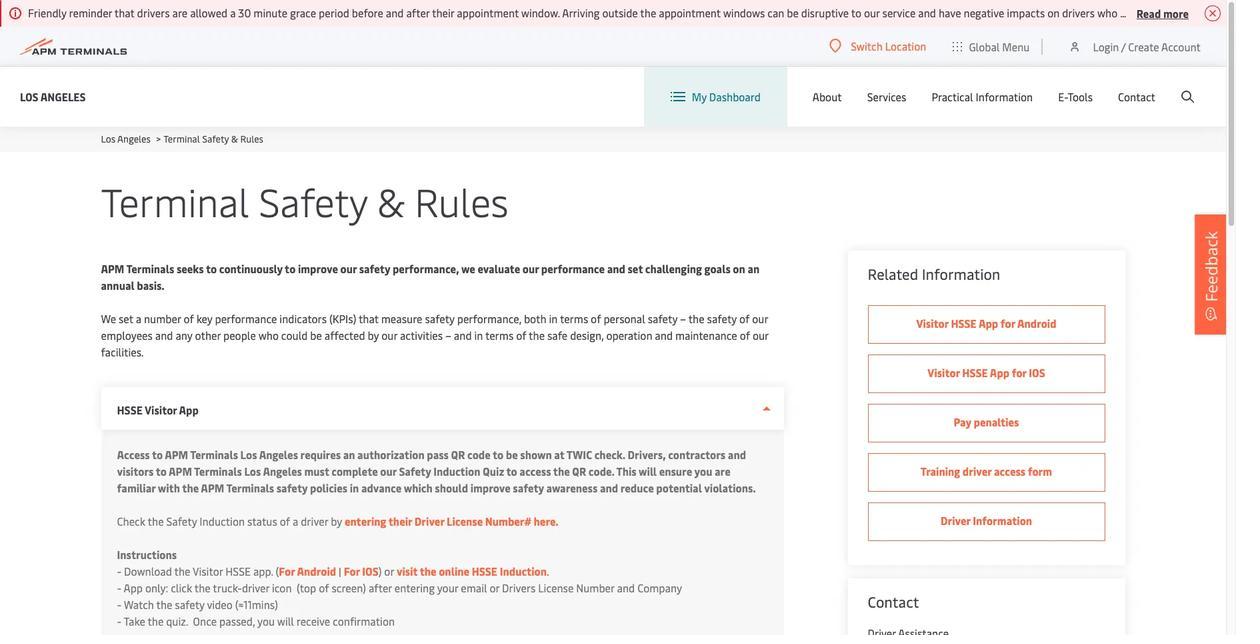 Task type: describe. For each thing, give the bounding box(es) containing it.
2 appointment from the left
[[659, 5, 721, 20]]

potential
[[657, 481, 702, 496]]

0 horizontal spatial that
[[115, 5, 135, 20]]

and inside instructions - download the visitor hsse app. ( for android | for ios ) or visit the online hsse induction . - app only: click the truck-driver icon  (top of screen) after entering your email or drivers license number and company - watch the safety video (≈11mins) - take the quiz.  once passed, you will receive confirmation
[[617, 581, 635, 596]]

1 horizontal spatial driver
[[941, 514, 971, 528]]

0 horizontal spatial terms
[[486, 328, 514, 343]]

0 vertical spatial who
[[1098, 5, 1118, 20]]

pay
[[954, 415, 972, 430]]

who inside we set a number of key performance indicators (kpis) that measure safety performance, both in terms of personal safety – the safety of our employees and any other people who could be affected by our activities – and in terms of the safe design, operation and maintenance of our facilities.
[[259, 328, 279, 343]]

operation
[[607, 328, 653, 343]]

1 vertical spatial &
[[377, 175, 405, 227]]

to right continuously
[[285, 261, 296, 276]]

and inside the apm terminals seeks to continuously to improve our safety performance, we evaluate our performance and set challenging goals on an annual basis.
[[607, 261, 626, 276]]

performance, inside the apm terminals seeks to continuously to improve our safety performance, we evaluate our performance and set challenging goals on an annual basis.
[[393, 261, 459, 276]]

set inside we set a number of key performance indicators (kpis) that measure safety performance, both in terms of personal safety – the safety of our employees and any other people who could be affected by our activities – and in terms of the safe design, operation and maintenance of our facilities.
[[119, 311, 133, 326]]

app for visitor hsse app for android
[[979, 316, 999, 331]]

0 horizontal spatial qr
[[451, 448, 465, 462]]

0 horizontal spatial &
[[231, 133, 238, 145]]

we
[[462, 261, 475, 276]]

click
[[171, 581, 192, 596]]

once
[[193, 614, 217, 629]]

affected
[[325, 328, 365, 343]]

friendly reminder that drivers are allowed a 30 minute grace period before and after their appointment window. arriving outside the appointment windows can be disruptive to our service and have negative impacts on drivers who arrive on time. drivers th
[[28, 5, 1237, 20]]

more
[[1164, 6, 1189, 20]]

.
[[547, 564, 549, 579]]

both
[[524, 311, 547, 326]]

3 - from the top
[[117, 598, 121, 612]]

induction inside instructions - download the visitor hsse app. ( for android | for ios ) or visit the online hsse induction . - app only: click the truck-driver icon  (top of screen) after entering your email or drivers license number and company - watch the safety video (≈11mins) - take the quiz.  once passed, you will receive confirmation
[[500, 564, 547, 579]]

feedback button
[[1195, 214, 1229, 335]]

1 horizontal spatial contact
[[1119, 89, 1156, 104]]

1 drivers from the left
[[137, 5, 170, 20]]

0 horizontal spatial or
[[384, 564, 394, 579]]

should
[[435, 481, 468, 496]]

the up click
[[174, 564, 190, 579]]

goals
[[705, 261, 731, 276]]

1 horizontal spatial rules
[[415, 175, 509, 227]]

information for practical information
[[976, 89, 1033, 104]]

0 vertical spatial los angeles link
[[20, 88, 86, 105]]

activities
[[400, 328, 443, 343]]

form
[[1028, 464, 1053, 479]]

safe
[[548, 328, 568, 343]]

switch location
[[851, 39, 927, 53]]

access
[[117, 448, 150, 462]]

this
[[617, 464, 637, 479]]

number
[[576, 581, 615, 596]]

read
[[1137, 6, 1161, 20]]

global
[[969, 39, 1000, 54]]

hsse visitor app
[[117, 403, 199, 418]]

1 horizontal spatial android
[[1018, 316, 1057, 331]]

download
[[124, 564, 172, 579]]

screen)
[[332, 581, 366, 596]]

have
[[939, 5, 962, 20]]

impacts
[[1007, 5, 1045, 20]]

1 vertical spatial qr
[[573, 464, 586, 479]]

feedback
[[1201, 231, 1223, 302]]

twic
[[567, 448, 592, 462]]

number#
[[485, 514, 532, 529]]

watch
[[124, 598, 154, 612]]

to up with at the bottom
[[156, 464, 167, 479]]

ensure
[[659, 464, 693, 479]]

and down number
[[155, 328, 173, 343]]

an inside the apm terminals seeks to continuously to improve our safety performance, we evaluate our performance and set challenging goals on an annual basis.
[[748, 261, 760, 276]]

company
[[638, 581, 682, 596]]

visitor hsse app for ios
[[928, 366, 1046, 380]]

1 - from the top
[[117, 564, 121, 579]]

improve inside access to apm terminals los angeles requires an authorization pass qr code to be shown at twic check. drivers, contractors and visitors to apm terminals los angeles must complete our safety induction quiz to access the qr code. this will ensure you are familiar with the apm terminals safety policies in advance which should improve safety awareness and reduce potential violations.
[[471, 481, 511, 496]]

we set a number of key performance indicators (kpis) that measure safety performance, both in terms of personal safety – the safety of our employees and any other people who could be affected by our activities – and in terms of the safe design, operation and maintenance of our facilities.
[[101, 311, 769, 360]]

email
[[461, 581, 487, 596]]

are inside access to apm terminals los angeles requires an authorization pass qr code to be shown at twic check. drivers, contractors and visitors to apm terminals los angeles must complete our safety induction quiz to access the qr code. this will ensure you are familiar with the apm terminals safety policies in advance which should improve safety awareness and reduce potential violations.
[[715, 464, 731, 479]]

0 horizontal spatial license
[[447, 514, 483, 529]]

performance inside the apm terminals seeks to continuously to improve our safety performance, we evaluate our performance and set challenging goals on an annual basis.
[[542, 261, 605, 276]]

contact button
[[1119, 67, 1156, 127]]

visitor inside instructions - download the visitor hsse app. ( for android | for ios ) or visit the online hsse induction . - app only: click the truck-driver icon  (top of screen) after entering your email or drivers license number and company - watch the safety video (≈11mins) - take the quiz.  once passed, you will receive confirmation
[[193, 564, 223, 579]]

basis.
[[137, 278, 165, 293]]

training driver access form link
[[868, 454, 1106, 492]]

visitor up pay
[[928, 366, 960, 380]]

tools
[[1068, 89, 1093, 104]]

0 vertical spatial driver
[[963, 464, 992, 479]]

the right click
[[195, 581, 211, 596]]

the right check
[[148, 514, 164, 529]]

check.
[[595, 448, 626, 462]]

0 vertical spatial entering
[[345, 514, 387, 529]]

|
[[339, 564, 341, 579]]

1 horizontal spatial on
[[1048, 5, 1060, 20]]

be inside access to apm terminals los angeles requires an authorization pass qr code to be shown at twic check. drivers, contractors and visitors to apm terminals los angeles must complete our safety induction quiz to access the qr code. this will ensure you are familiar with the apm terminals safety policies in advance which should improve safety awareness and reduce potential violations.
[[506, 448, 518, 462]]

visitor hsse app for ios link
[[868, 355, 1106, 394]]

authorization
[[358, 448, 425, 462]]

design,
[[570, 328, 604, 343]]

negative
[[964, 5, 1005, 20]]

menu
[[1003, 39, 1030, 54]]

people
[[223, 328, 256, 343]]

terminal safety & rules
[[101, 175, 509, 227]]

reduce
[[621, 481, 654, 496]]

safety down "must"
[[277, 481, 308, 496]]

2 horizontal spatial on
[[1151, 5, 1163, 20]]

set inside the apm terminals seeks to continuously to improve our safety performance, we evaluate our performance and set challenging goals on an annual basis.
[[628, 261, 643, 276]]

safety inside the apm terminals seeks to continuously to improve our safety performance, we evaluate our performance and set challenging goals on an annual basis.
[[359, 261, 390, 276]]

facilities.
[[101, 345, 144, 360]]

here.
[[534, 514, 559, 529]]

could
[[281, 328, 308, 343]]

1 appointment from the left
[[457, 5, 519, 20]]

continuously
[[219, 261, 283, 276]]

a for induction
[[293, 514, 298, 529]]

instructions - download the visitor hsse app. ( for android | for ios ) or visit the online hsse induction . - app only: click the truck-driver icon  (top of screen) after entering your email or drivers license number and company - watch the safety video (≈11mins) - take the quiz.  once passed, you will receive confirmation
[[117, 548, 682, 629]]

passed,
[[219, 614, 255, 629]]

online
[[439, 564, 470, 579]]

2 - from the top
[[117, 581, 121, 596]]

a for drivers
[[230, 5, 236, 20]]

hsse visitor app button
[[101, 388, 784, 430]]

hsse up email
[[472, 564, 498, 579]]

information for driver information
[[973, 514, 1033, 528]]

requires
[[301, 448, 341, 462]]

the right outside
[[641, 5, 657, 20]]

los angeles > terminal safety & rules
[[101, 133, 263, 145]]

about
[[813, 89, 842, 104]]

awareness
[[547, 481, 598, 496]]

quiz
[[483, 464, 504, 479]]

1 vertical spatial induction
[[200, 514, 245, 529]]

apm terminals seeks to continuously to improve our safety performance, we evaluate our performance and set challenging goals on an annual basis.
[[101, 261, 760, 293]]

will inside access to apm terminals los angeles requires an authorization pass qr code to be shown at twic check. drivers, contractors and visitors to apm terminals los angeles must complete our safety induction quiz to access the qr code. this will ensure you are familiar with the apm terminals safety policies in advance which should improve safety awareness and reduce potential violations.
[[639, 464, 657, 479]]

location
[[886, 39, 927, 53]]

an inside access to apm terminals los angeles requires an authorization pass qr code to be shown at twic check. drivers, contractors and visitors to apm terminals los angeles must complete our safety induction quiz to access the qr code. this will ensure you are familiar with the apm terminals safety policies in advance which should improve safety awareness and reduce potential violations.
[[343, 448, 355, 462]]

and up violations.
[[728, 448, 746, 462]]

you inside access to apm terminals los angeles requires an authorization pass qr code to be shown at twic check. drivers, contractors and visitors to apm terminals los angeles must complete our safety induction quiz to access the qr code. this will ensure you are familiar with the apm terminals safety policies in advance which should improve safety awareness and reduce potential violations.
[[695, 464, 713, 479]]

before
[[352, 5, 383, 20]]

safety up maintenance in the right of the page
[[707, 311, 737, 326]]

0 vertical spatial their
[[432, 5, 455, 20]]

license inside instructions - download the visitor hsse app. ( for android | for ios ) or visit the online hsse induction . - app only: click the truck-driver icon  (top of screen) after entering your email or drivers license number and company - watch the safety video (≈11mins) - take the quiz.  once passed, you will receive confirmation
[[538, 581, 574, 596]]

and down code.
[[600, 481, 618, 496]]

1 vertical spatial driver
[[301, 514, 328, 529]]

1 vertical spatial los angeles link
[[101, 133, 151, 145]]

after inside instructions - download the visitor hsse app. ( for android | for ios ) or visit the online hsse induction . - app only: click the truck-driver icon  (top of screen) after entering your email or drivers license number and company - watch the safety video (≈11mins) - take the quiz.  once passed, you will receive confirmation
[[369, 581, 392, 596]]

the up maintenance in the right of the page
[[689, 311, 705, 326]]

0 vertical spatial terminal
[[164, 133, 200, 145]]

0 vertical spatial ios
[[1029, 366, 1046, 380]]

advance
[[361, 481, 402, 496]]

2 horizontal spatial be
[[787, 5, 799, 20]]

induction inside access to apm terminals los angeles requires an authorization pass qr code to be shown at twic check. drivers, contractors and visitors to apm terminals los angeles must complete our safety induction quiz to access the qr code. this will ensure you are familiar with the apm terminals safety policies in advance which should improve safety awareness and reduce potential violations.
[[434, 464, 481, 479]]

pay penalties
[[954, 415, 1020, 430]]

reminder
[[69, 5, 112, 20]]

1 vertical spatial or
[[490, 581, 500, 596]]

at
[[555, 448, 565, 462]]

training
[[921, 464, 961, 479]]

employees
[[101, 328, 153, 343]]

0 vertical spatial drivers
[[1192, 5, 1225, 20]]

app.
[[253, 564, 273, 579]]

e-
[[1059, 89, 1068, 104]]

we
[[101, 311, 116, 326]]

app inside instructions - download the visitor hsse app. ( for android | for ios ) or visit the online hsse induction . - app only: click the truck-driver icon  (top of screen) after entering your email or drivers license number and company - watch the safety video (≈11mins) - take the quiz.  once passed, you will receive confirmation
[[124, 581, 143, 596]]



Task type: locate. For each thing, give the bounding box(es) containing it.
hsse up access
[[117, 403, 143, 418]]

by down policies
[[331, 514, 342, 529]]

safety
[[359, 261, 390, 276], [425, 311, 455, 326], [648, 311, 678, 326], [707, 311, 737, 326], [277, 481, 308, 496], [513, 481, 544, 496], [175, 598, 205, 612]]

of
[[184, 311, 194, 326], [591, 311, 601, 326], [740, 311, 750, 326], [516, 328, 527, 343], [740, 328, 750, 343], [280, 514, 290, 529], [319, 581, 329, 596]]

0 horizontal spatial in
[[350, 481, 359, 496]]

are left allowed
[[172, 5, 188, 20]]

1 horizontal spatial are
[[715, 464, 731, 479]]

and right activities in the left bottom of the page
[[454, 328, 472, 343]]

who left could
[[259, 328, 279, 343]]

1 vertical spatial by
[[331, 514, 342, 529]]

1 horizontal spatial for
[[344, 564, 360, 579]]

1 for from the left
[[279, 564, 295, 579]]

4 - from the top
[[117, 614, 121, 629]]

1 horizontal spatial induction
[[434, 464, 481, 479]]

0 horizontal spatial an
[[343, 448, 355, 462]]

driver up the (≈11mins)
[[242, 581, 269, 596]]

driver
[[963, 464, 992, 479], [301, 514, 328, 529], [242, 581, 269, 596]]

0 vertical spatial terms
[[560, 311, 588, 326]]

set
[[628, 261, 643, 276], [119, 311, 133, 326]]

set left the challenging
[[628, 261, 643, 276]]

0 horizontal spatial you
[[257, 614, 275, 629]]

1 horizontal spatial will
[[639, 464, 657, 479]]

friendly
[[28, 5, 67, 20]]

app
[[979, 316, 999, 331], [990, 366, 1010, 380], [179, 403, 199, 418], [124, 581, 143, 596]]

induction up should
[[434, 464, 481, 479]]

are
[[172, 5, 188, 20], [715, 464, 731, 479]]

1 vertical spatial you
[[257, 614, 275, 629]]

drivers up the login
[[1063, 5, 1095, 20]]

the right take
[[148, 614, 164, 629]]

be down indicators
[[310, 328, 322, 343]]

2 horizontal spatial driver
[[963, 464, 992, 479]]

1 horizontal spatial an
[[748, 261, 760, 276]]

1 horizontal spatial in
[[475, 328, 483, 343]]

will left receive
[[277, 614, 294, 629]]

by inside we set a number of key performance indicators (kpis) that measure safety performance, both in terms of personal safety – the safety of our employees and any other people who could be affected by our activities – and in terms of the safe design, operation and maintenance of our facilities.
[[368, 328, 379, 343]]

about button
[[813, 67, 842, 127]]

(kpis)
[[330, 311, 356, 326]]

drivers,
[[628, 448, 666, 462]]

2 horizontal spatial in
[[549, 311, 558, 326]]

1 horizontal spatial license
[[538, 581, 574, 596]]

2 drivers from the left
[[1063, 5, 1095, 20]]

to right "quiz"
[[507, 464, 517, 479]]

0 horizontal spatial –
[[446, 328, 452, 343]]

login / create account link
[[1069, 27, 1201, 66]]

0 horizontal spatial entering
[[345, 514, 387, 529]]

1 horizontal spatial entering
[[395, 581, 435, 596]]

qr
[[451, 448, 465, 462], [573, 464, 586, 479]]

read more
[[1137, 6, 1189, 20]]

will down drivers,
[[639, 464, 657, 479]]

of inside instructions - download the visitor hsse app. ( for android | for ios ) or visit the online hsse induction . - app only: click the truck-driver icon  (top of screen) after entering your email or drivers license number and company - watch the safety video (≈11mins) - take the quiz.  once passed, you will receive confirmation
[[319, 581, 329, 596]]

the down only:
[[156, 598, 172, 612]]

driver inside hsse visitor app 'element'
[[415, 514, 445, 529]]

a up employees
[[136, 311, 141, 326]]

android
[[1018, 316, 1057, 331], [297, 564, 336, 579]]

visitor up access
[[145, 403, 177, 418]]

visitor down "related information"
[[917, 316, 949, 331]]

a inside hsse visitor app 'element'
[[293, 514, 298, 529]]

and
[[386, 5, 404, 20], [919, 5, 937, 20], [607, 261, 626, 276], [155, 328, 173, 343], [454, 328, 472, 343], [655, 328, 673, 343], [728, 448, 746, 462], [600, 481, 618, 496], [617, 581, 635, 596]]

- left watch
[[117, 598, 121, 612]]

after right before at the left
[[406, 5, 430, 20]]

drivers inside instructions - download the visitor hsse app. ( for android | for ios ) or visit the online hsse induction . - app only: click the truck-driver icon  (top of screen) after entering your email or drivers license number and company - watch the safety video (≈11mins) - take the quiz.  once passed, you will receive confirmation
[[502, 581, 536, 596]]

will inside instructions - download the visitor hsse app. ( for android | for ios ) or visit the online hsse induction . - app only: click the truck-driver icon  (top of screen) after entering your email or drivers license number and company - watch the safety video (≈11mins) - take the quiz.  once passed, you will receive confirmation
[[277, 614, 294, 629]]

an up complete
[[343, 448, 355, 462]]

minute
[[254, 5, 288, 20]]

access left the form
[[995, 464, 1026, 479]]

1 horizontal spatial ios
[[1029, 366, 1046, 380]]

information inside dropdown button
[[976, 89, 1033, 104]]

safety down click
[[175, 598, 205, 612]]

by
[[368, 328, 379, 343], [331, 514, 342, 529]]

number
[[144, 311, 181, 326]]

0 horizontal spatial driver
[[242, 581, 269, 596]]

qr down twic
[[573, 464, 586, 479]]

in
[[549, 311, 558, 326], [475, 328, 483, 343], [350, 481, 359, 496]]

0 horizontal spatial contact
[[868, 592, 919, 612]]

for for android
[[1001, 316, 1016, 331]]

0 vertical spatial that
[[115, 5, 135, 20]]

be
[[787, 5, 799, 20], [310, 328, 322, 343], [506, 448, 518, 462]]

0 vertical spatial set
[[628, 261, 643, 276]]

safety up activities in the left bottom of the page
[[425, 311, 455, 326]]

to up "quiz"
[[493, 448, 504, 462]]

who left arrive
[[1098, 5, 1118, 20]]

1 vertical spatial information
[[922, 264, 1001, 284]]

terms left the safe
[[486, 328, 514, 343]]

>
[[156, 133, 161, 145]]

for for ios
[[1012, 366, 1027, 380]]

policies
[[310, 481, 348, 496]]

0 vertical spatial will
[[639, 464, 657, 479]]

measure
[[381, 311, 423, 326]]

that right reminder
[[115, 5, 135, 20]]

0 vertical spatial you
[[695, 464, 713, 479]]

safety up measure
[[359, 261, 390, 276]]

0 vertical spatial an
[[748, 261, 760, 276]]

contact
[[1119, 89, 1156, 104], [868, 592, 919, 612]]

0 vertical spatial license
[[447, 514, 483, 529]]

hsse inside dropdown button
[[117, 403, 143, 418]]

take
[[124, 614, 145, 629]]

an
[[748, 261, 760, 276], [343, 448, 355, 462]]

0 vertical spatial rules
[[240, 133, 263, 145]]

los
[[20, 89, 38, 104], [101, 133, 115, 145], [241, 448, 257, 462], [244, 464, 261, 479]]

related
[[868, 264, 919, 284]]

in right activities in the left bottom of the page
[[475, 328, 483, 343]]

the down at
[[553, 464, 570, 479]]

2 horizontal spatial a
[[293, 514, 298, 529]]

you down contractors
[[695, 464, 713, 479]]

visit
[[397, 564, 418, 579]]

a
[[230, 5, 236, 20], [136, 311, 141, 326], [293, 514, 298, 529]]

1 vertical spatial ios
[[362, 564, 379, 579]]

induction down 'number#'
[[500, 564, 547, 579]]

and right "number"
[[617, 581, 635, 596]]

1 horizontal spatial drivers
[[1063, 5, 1095, 20]]

2 vertical spatial a
[[293, 514, 298, 529]]

1 vertical spatial who
[[259, 328, 279, 343]]

android inside instructions - download the visitor hsse app. ( for android | for ios ) or visit the online hsse induction . - app only: click the truck-driver icon  (top of screen) after entering your email or drivers license number and company - watch the safety video (≈11mins) - take the quiz.  once passed, you will receive confirmation
[[297, 564, 336, 579]]

violations.
[[705, 481, 756, 496]]

the right with at the bottom
[[182, 481, 199, 496]]

access to apm terminals los angeles requires an authorization pass qr code to be shown at twic check. drivers, contractors and visitors to apm terminals los angeles must complete our safety induction quiz to access the qr code. this will ensure you are familiar with the apm terminals safety policies in advance which should improve safety awareness and reduce potential violations.
[[117, 448, 756, 496]]

1 vertical spatial terminal
[[101, 175, 249, 227]]

0 horizontal spatial performance
[[215, 311, 277, 326]]

hsse up visitor hsse app for ios at the bottom of the page
[[951, 316, 977, 331]]

app inside dropdown button
[[179, 403, 199, 418]]

1 vertical spatial improve
[[471, 481, 511, 496]]

switch
[[851, 39, 883, 53]]

and right before at the left
[[386, 5, 404, 20]]

practical information button
[[932, 67, 1033, 127]]

1 vertical spatial after
[[369, 581, 392, 596]]

safety inside instructions - download the visitor hsse app. ( for android | for ios ) or visit the online hsse induction . - app only: click the truck-driver icon  (top of screen) after entering your email or drivers license number and company - watch the safety video (≈11mins) - take the quiz.  once passed, you will receive confirmation
[[175, 598, 205, 612]]

0 vertical spatial be
[[787, 5, 799, 20]]

ios inside instructions - download the visitor hsse app. ( for android | for ios ) or visit the online hsse induction . - app only: click the truck-driver icon  (top of screen) after entering your email or drivers license number and company - watch the safety video (≈11mins) - take the quiz.  once passed, you will receive confirmation
[[362, 564, 379, 579]]

our
[[864, 5, 880, 20], [341, 261, 357, 276], [523, 261, 539, 276], [753, 311, 768, 326], [382, 328, 398, 343], [753, 328, 769, 343], [380, 464, 397, 479]]

1 horizontal spatial drivers
[[1192, 5, 1225, 20]]

improve up indicators
[[298, 261, 338, 276]]

0 horizontal spatial by
[[331, 514, 342, 529]]

1 vertical spatial license
[[538, 581, 574, 596]]

for android link
[[279, 564, 336, 579]]

drivers
[[1192, 5, 1225, 20], [502, 581, 536, 596]]

visitor up truck-
[[193, 564, 223, 579]]

2 vertical spatial driver
[[242, 581, 269, 596]]

to right access
[[152, 448, 163, 462]]

outside
[[603, 5, 638, 20]]

app for visitor hsse app for ios
[[990, 366, 1010, 380]]

0 vertical spatial –
[[680, 311, 686, 326]]

license down .
[[538, 581, 574, 596]]

performance, left both at the left of the page
[[457, 311, 522, 326]]

access inside training driver access form link
[[995, 464, 1026, 479]]

and right operation
[[655, 328, 673, 343]]

a left 30
[[230, 5, 236, 20]]

close alert image
[[1205, 5, 1221, 21]]

(≈11mins)
[[235, 598, 278, 612]]

0 horizontal spatial driver
[[415, 514, 445, 529]]

windows
[[724, 5, 765, 20]]

1 vertical spatial rules
[[415, 175, 509, 227]]

the down both at the left of the page
[[529, 328, 545, 343]]

a inside we set a number of key performance indicators (kpis) that measure safety performance, both in terms of personal safety – the safety of our employees and any other people who could be affected by our activities – and in terms of the safe design, operation and maintenance of our facilities.
[[136, 311, 141, 326]]

0 horizontal spatial android
[[297, 564, 336, 579]]

and up personal
[[607, 261, 626, 276]]

in inside access to apm terminals los angeles requires an authorization pass qr code to be shown at twic check. drivers, contractors and visitors to apm terminals los angeles must complete our safety induction quiz to access the qr code. this will ensure you are familiar with the apm terminals safety policies in advance which should improve safety awareness and reduce potential violations.
[[350, 481, 359, 496]]

1 horizontal spatial qr
[[573, 464, 586, 479]]

that right (kpis)
[[359, 311, 379, 326]]

– up maintenance in the right of the page
[[680, 311, 686, 326]]

1 vertical spatial in
[[475, 328, 483, 343]]

in up the safe
[[549, 311, 558, 326]]

services
[[868, 89, 907, 104]]

0 vertical spatial performance
[[542, 261, 605, 276]]

0 horizontal spatial induction
[[200, 514, 245, 529]]

0 horizontal spatial after
[[369, 581, 392, 596]]

shown
[[521, 448, 552, 462]]

performance, inside we set a number of key performance indicators (kpis) that measure safety performance, both in terms of personal safety – the safety of our employees and any other people who could be affected by our activities – and in terms of the safe design, operation and maintenance of our facilities.
[[457, 311, 522, 326]]

on inside the apm terminals seeks to continuously to improve our safety performance, we evaluate our performance and set challenging goals on an annual basis.
[[733, 261, 746, 276]]

for up visitor hsse app for ios at the bottom of the page
[[1001, 316, 1016, 331]]

angeles
[[41, 89, 86, 104], [117, 133, 151, 145], [259, 448, 298, 462], [263, 464, 302, 479]]

drivers right email
[[502, 581, 536, 596]]

1 horizontal spatial a
[[230, 5, 236, 20]]

access inside access to apm terminals los angeles requires an authorization pass qr code to be shown at twic check. drivers, contractors and visitors to apm terminals los angeles must complete our safety induction quiz to access the qr code. this will ensure you are familiar with the apm terminals safety policies in advance which should improve safety awareness and reduce potential violations.
[[520, 464, 551, 479]]

receive
[[297, 614, 330, 629]]

0 horizontal spatial set
[[119, 311, 133, 326]]

1 horizontal spatial –
[[680, 311, 686, 326]]

1 vertical spatial set
[[119, 311, 133, 326]]

e-tools button
[[1059, 67, 1093, 127]]

or right email
[[490, 581, 500, 596]]

0 vertical spatial after
[[406, 5, 430, 20]]

terminal down los angeles > terminal safety & rules
[[101, 175, 249, 227]]

by inside hsse visitor app 'element'
[[331, 514, 342, 529]]

2 access from the left
[[995, 464, 1026, 479]]

0 vertical spatial are
[[172, 5, 188, 20]]

improve inside the apm terminals seeks to continuously to improve our safety performance, we evaluate our performance and set challenging goals on an annual basis.
[[298, 261, 338, 276]]

to right seeks
[[206, 261, 217, 276]]

arrive
[[1121, 5, 1148, 20]]

2 vertical spatial be
[[506, 448, 518, 462]]

services button
[[868, 67, 907, 127]]

for up penalties
[[1012, 366, 1027, 380]]

safety inside access to apm terminals los angeles requires an authorization pass qr code to be shown at twic check. drivers, contractors and visitors to apm terminals los angeles must complete our safety induction quiz to access the qr code. this will ensure you are familiar with the apm terminals safety policies in advance which should improve safety awareness and reduce potential violations.
[[399, 464, 431, 479]]

0 vertical spatial &
[[231, 133, 238, 145]]

entering inside instructions - download the visitor hsse app. ( for android | for ios ) or visit the online hsse induction . - app only: click the truck-driver icon  (top of screen) after entering your email or drivers license number and company - watch the safety video (≈11mins) - take the quiz.  once passed, you will receive confirmation
[[395, 581, 435, 596]]

the right visit
[[420, 564, 437, 579]]

indicators
[[280, 311, 327, 326]]

1 vertical spatial performance
[[215, 311, 277, 326]]

on left more
[[1151, 5, 1163, 20]]

1 vertical spatial their
[[389, 514, 412, 529]]

30
[[238, 5, 251, 20]]

our inside access to apm terminals los angeles requires an authorization pass qr code to be shown at twic check. drivers, contractors and visitors to apm terminals los angeles must complete our safety induction quiz to access the qr code. this will ensure you are familiar with the apm terminals safety policies in advance which should improve safety awareness and reduce potential violations.
[[380, 464, 397, 479]]

visit the online hsse induction link
[[397, 564, 547, 579]]

code.
[[589, 464, 615, 479]]

1 vertical spatial are
[[715, 464, 731, 479]]

performance up people
[[215, 311, 277, 326]]

0 vertical spatial a
[[230, 5, 236, 20]]

0 horizontal spatial improve
[[298, 261, 338, 276]]

terminal right >
[[164, 133, 200, 145]]

service
[[883, 5, 916, 20]]

driver down which on the bottom left of page
[[415, 514, 445, 529]]

hsse
[[951, 316, 977, 331], [963, 366, 988, 380], [117, 403, 143, 418], [226, 564, 251, 579], [472, 564, 498, 579]]

0 vertical spatial improve
[[298, 261, 338, 276]]

drivers left th
[[1192, 5, 1225, 20]]

1 horizontal spatial who
[[1098, 5, 1118, 20]]

induction left status
[[200, 514, 245, 529]]

be right can
[[787, 5, 799, 20]]

their inside hsse visitor app 'element'
[[389, 514, 412, 529]]

0 vertical spatial android
[[1018, 316, 1057, 331]]

status
[[247, 514, 277, 529]]

th
[[1228, 5, 1237, 20]]

apm inside the apm terminals seeks to continuously to improve our safety performance, we evaluate our performance and set challenging goals on an annual basis.
[[101, 261, 124, 276]]

visitor hsse app for android
[[917, 316, 1057, 331]]

0 horizontal spatial access
[[520, 464, 551, 479]]

that inside we set a number of key performance indicators (kpis) that measure safety performance, both in terms of personal safety – the safety of our employees and any other people who could be affected by our activities – and in terms of the safe design, operation and maintenance of our facilities.
[[359, 311, 379, 326]]

in down complete
[[350, 481, 359, 496]]

- left the download
[[117, 564, 121, 579]]

driver down 'training'
[[941, 514, 971, 528]]

driver down policies
[[301, 514, 328, 529]]

performance inside we set a number of key performance indicators (kpis) that measure safety performance, both in terms of personal safety – the safety of our employees and any other people who could be affected by our activities – and in terms of the safe design, operation and maintenance of our facilities.
[[215, 311, 277, 326]]

arriving
[[562, 5, 600, 20]]

dashboard
[[710, 89, 761, 104]]

terminal
[[164, 133, 200, 145], [101, 175, 249, 227]]

grace
[[290, 5, 316, 20]]

hsse down visitor hsse app for android link
[[963, 366, 988, 380]]

0 horizontal spatial will
[[277, 614, 294, 629]]

global menu button
[[940, 26, 1044, 66]]

visitor inside dropdown button
[[145, 403, 177, 418]]

are up violations.
[[715, 464, 731, 479]]

hsse up truck-
[[226, 564, 251, 579]]

0 horizontal spatial be
[[310, 328, 322, 343]]

safety
[[202, 133, 229, 145], [259, 175, 367, 227], [399, 464, 431, 479], [166, 514, 197, 529]]

0 horizontal spatial for
[[279, 564, 295, 579]]

access down shown
[[520, 464, 551, 479]]

global menu
[[969, 39, 1030, 54]]

on
[[1048, 5, 1060, 20], [1151, 5, 1163, 20], [733, 261, 746, 276]]

to right disruptive
[[852, 5, 862, 20]]

safety up operation
[[648, 311, 678, 326]]

be inside we set a number of key performance indicators (kpis) that measure safety performance, both in terms of personal safety – the safety of our employees and any other people who could be affected by our activities – and in terms of the safe design, operation and maintenance of our facilities.
[[310, 328, 322, 343]]

1 horizontal spatial after
[[406, 5, 430, 20]]

hsse visitor app element
[[101, 430, 784, 636]]

truck-
[[213, 581, 242, 596]]

annual
[[101, 278, 135, 293]]

information down training driver access form link
[[973, 514, 1033, 528]]

and left 'have'
[[919, 5, 937, 20]]

2 for from the left
[[344, 564, 360, 579]]

1 horizontal spatial by
[[368, 328, 379, 343]]

by right affected at the left of the page
[[368, 328, 379, 343]]

for right the |
[[344, 564, 360, 579]]

driver inside instructions - download the visitor hsse app. ( for android | for ios ) or visit the online hsse induction . - app only: click the truck-driver icon  (top of screen) after entering your email or drivers license number and company - watch the safety video (≈11mins) - take the quiz.  once passed, you will receive confirmation
[[242, 581, 269, 596]]

period
[[319, 5, 349, 20]]

1 horizontal spatial improve
[[471, 481, 511, 496]]

only:
[[145, 581, 168, 596]]

1 vertical spatial –
[[446, 328, 452, 343]]

1 horizontal spatial driver
[[301, 514, 328, 529]]

information for related information
[[922, 264, 1001, 284]]

set up employees
[[119, 311, 133, 326]]

– right activities in the left bottom of the page
[[446, 328, 452, 343]]

0 horizontal spatial are
[[172, 5, 188, 20]]

or right )
[[384, 564, 394, 579]]

0 horizontal spatial ios
[[362, 564, 379, 579]]

on right impacts on the top right
[[1048, 5, 1060, 20]]

safety down shown
[[513, 481, 544, 496]]

1 horizontal spatial &
[[377, 175, 405, 227]]

information down global menu
[[976, 89, 1033, 104]]

you down the (≈11mins)
[[257, 614, 275, 629]]

instructions
[[117, 548, 177, 562]]

1 horizontal spatial los angeles link
[[101, 133, 151, 145]]

0 horizontal spatial their
[[389, 514, 412, 529]]

create
[[1129, 39, 1160, 54]]

terminals inside the apm terminals seeks to continuously to improve our safety performance, we evaluate our performance and set challenging goals on an annual basis.
[[126, 261, 174, 276]]

- left only:
[[117, 581, 121, 596]]

driver information
[[941, 514, 1033, 528]]

1 horizontal spatial terms
[[560, 311, 588, 326]]

visitors
[[117, 464, 154, 479]]

an right goals
[[748, 261, 760, 276]]

pay penalties link
[[868, 404, 1106, 443]]

after down )
[[369, 581, 392, 596]]

app for hsse visitor app
[[179, 403, 199, 418]]

terms up design, on the left bottom of the page
[[560, 311, 588, 326]]

disruptive
[[802, 5, 849, 20]]

improve down "quiz"
[[471, 481, 511, 496]]

performance
[[542, 261, 605, 276], [215, 311, 277, 326]]

1 access from the left
[[520, 464, 551, 479]]

0 horizontal spatial drivers
[[137, 5, 170, 20]]

appointment
[[457, 5, 519, 20], [659, 5, 721, 20]]

for
[[1001, 316, 1016, 331], [1012, 366, 1027, 380]]

0 horizontal spatial drivers
[[502, 581, 536, 596]]

you inside instructions - download the visitor hsse app. ( for android | for ios ) or visit the online hsse induction . - app only: click the truck-driver icon  (top of screen) after entering your email or drivers license number and company - watch the safety video (≈11mins) - take the quiz.  once passed, you will receive confirmation
[[257, 614, 275, 629]]

license down should
[[447, 514, 483, 529]]

performance, left we at top
[[393, 261, 459, 276]]



Task type: vqa. For each thing, say whether or not it's contained in the screenshot.
leftmost Working
no



